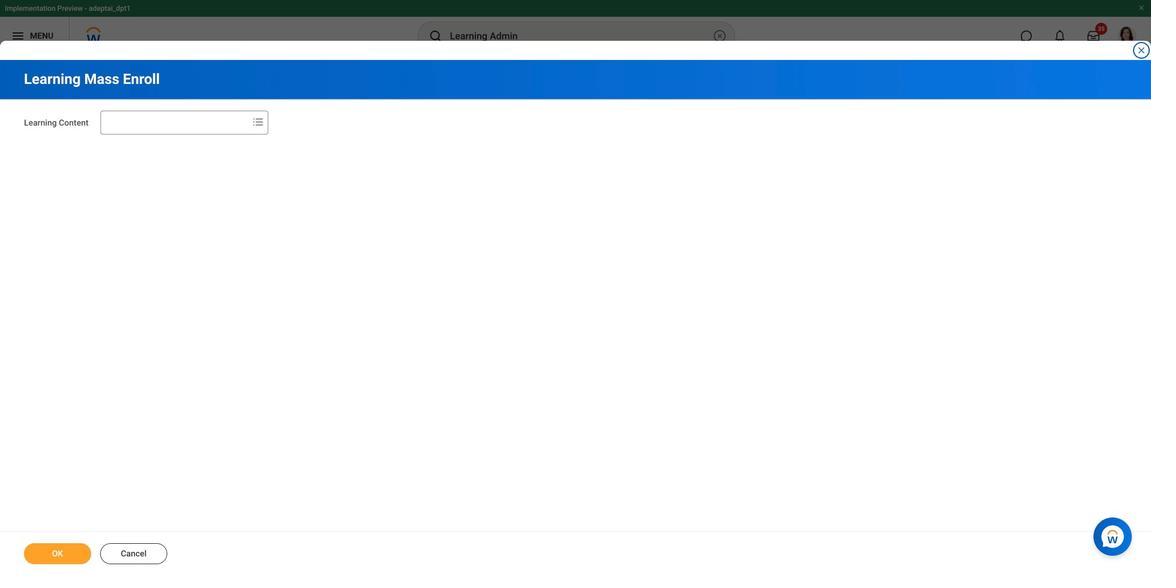 Task type: vqa. For each thing, say whether or not it's contained in the screenshot.
for on the right top of the page
no



Task type: locate. For each thing, give the bounding box(es) containing it.
inbox large image
[[1088, 30, 1100, 42]]

dialog
[[0, 0, 1152, 575]]

prompts image
[[251, 115, 266, 129]]

banner
[[0, 0, 1152, 55]]

close learning mass enroll image
[[1137, 46, 1147, 55]]

main content
[[0, 60, 1152, 575]]

Search field
[[101, 112, 249, 133]]

x circle image
[[713, 29, 727, 43]]



Task type: describe. For each thing, give the bounding box(es) containing it.
profile logan mcneil element
[[1111, 23, 1145, 49]]

close environment banner image
[[1139, 4, 1146, 11]]

notifications large image
[[1055, 30, 1067, 42]]

search image
[[429, 29, 443, 43]]

workday assistant region
[[1094, 513, 1137, 556]]



